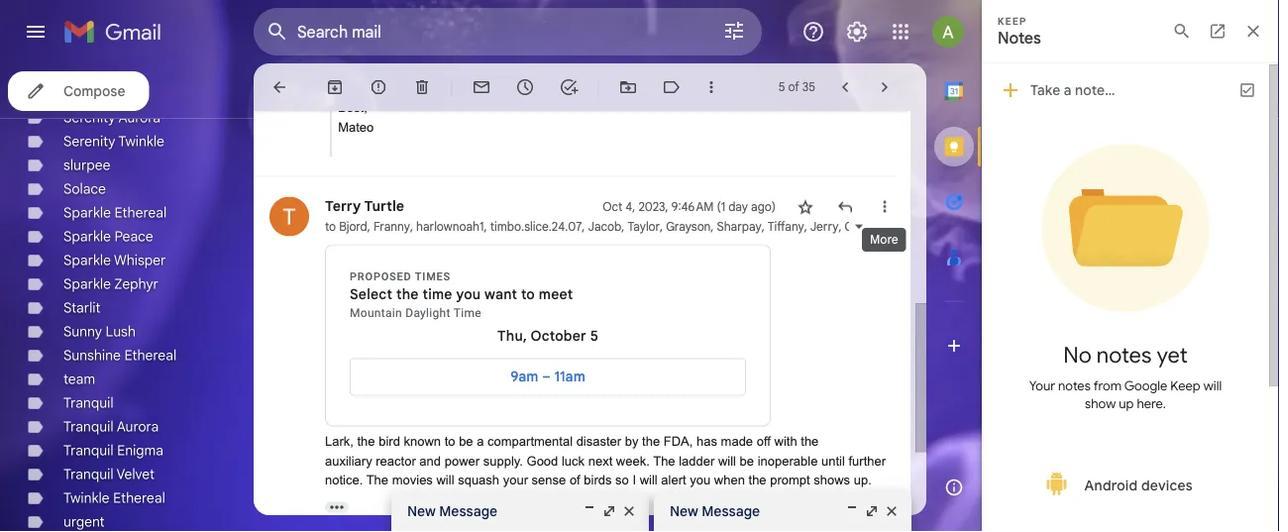 Task type: vqa. For each thing, say whether or not it's contained in the screenshot.
the Whisper
yes



Task type: describe. For each thing, give the bounding box(es) containing it.
squash
[[458, 473, 499, 487]]

harlownoah1
[[416, 219, 484, 234]]

35
[[802, 80, 815, 95]]

select
[[350, 286, 392, 303]]

sparkle for sparkle peace
[[63, 228, 111, 245]]

mark as unread image
[[472, 77, 491, 97]]

9am
[[511, 368, 538, 385]]

prompt
[[770, 473, 810, 487]]

urgent link
[[63, 513, 105, 531]]

daylight
[[405, 306, 451, 320]]

the inside proposed times select the time you want to meet mountain daylight time
[[396, 286, 419, 303]]

proposed times select the time you want to meet mountain daylight time
[[350, 270, 573, 320]]

compose button
[[8, 71, 149, 111]]

thu, october 5
[[497, 327, 598, 345]]

sparkle ethereal link
[[63, 204, 167, 221]]

1 vertical spatial the
[[366, 473, 388, 487]]

3 , from the left
[[484, 219, 487, 234]]

hello
[[338, 23, 367, 38]]

settings image
[[845, 20, 869, 44]]

your
[[503, 473, 528, 487]]

serenity for serenity twinkle
[[63, 133, 115, 150]]

birds
[[584, 473, 612, 487]]

best, mateo
[[338, 100, 374, 134]]

sparkle zephyr
[[63, 275, 158, 293]]

bjord,
[[371, 23, 405, 38]]

jerry
[[810, 219, 839, 234]]

has
[[697, 434, 717, 449]]

sunny
[[63, 323, 102, 340]]

1 horizontal spatial the
[[653, 453, 675, 468]]

oct 4, 2023, 9:46 am (1 day ago)
[[603, 199, 776, 214]]

mateo
[[338, 119, 374, 134]]

minimize image
[[844, 503, 860, 519]]

time
[[453, 306, 481, 320]]

tranquil enigma link
[[63, 442, 163, 459]]

next
[[588, 453, 613, 468]]

movies
[[392, 473, 433, 487]]

show details image
[[853, 220, 865, 232]]

best,
[[338, 100, 367, 115]]

proposed
[[350, 270, 412, 283]]

2023,
[[639, 199, 668, 214]]

known
[[404, 434, 441, 449]]

sparkle peace link
[[63, 228, 153, 245]]

time
[[422, 286, 452, 303]]

12 , from the left
[[928, 219, 934, 234]]

tiffany
[[768, 219, 804, 234]]

disaster
[[576, 434, 621, 449]]

snooze image
[[515, 77, 535, 97]]

of inside lark, the bird known to be a compartmental disaster by the fda, has made off with the auxiliary reactor and power supply. good luck next week. the ladder will be inoperable until further notice. the movies will squash your sense of birds so i will alert you when the prompt shows up.
[[570, 473, 580, 487]]

11 , from the left
[[888, 219, 891, 234]]

when
[[714, 473, 745, 487]]

7 , from the left
[[711, 219, 714, 234]]

october
[[531, 327, 586, 345]]

ladder
[[679, 453, 715, 468]]

the up auxiliary reactor
[[357, 434, 375, 449]]

starlit link
[[63, 299, 101, 317]]

compartmental
[[488, 434, 573, 449]]

made
[[721, 434, 753, 449]]

tranquil link
[[63, 394, 114, 412]]

search mail image
[[260, 14, 295, 50]]

9am – 11am button
[[359, 359, 737, 395]]

the right with
[[801, 434, 819, 449]]

meet
[[539, 286, 573, 303]]

luck
[[562, 453, 585, 468]]

newer image
[[835, 77, 855, 97]]

sunshine ethereal link
[[63, 347, 177, 364]]

the right by
[[642, 434, 660, 449]]

13 , from the left
[[973, 219, 980, 234]]

more
[[870, 232, 898, 247]]

aurora for serenity aurora
[[118, 109, 160, 126]]

you inside proposed times select the time you want to meet mountain daylight time
[[456, 286, 481, 303]]

tranquil for tranquil enigma
[[63, 442, 114, 459]]

day
[[728, 199, 748, 214]]

tranquil velvet link
[[63, 466, 155, 483]]

timbo.slice.24.07
[[490, 219, 582, 234]]

–
[[542, 368, 551, 385]]

whisper
[[114, 252, 166, 269]]

11am
[[554, 368, 585, 385]]

0 vertical spatial to
[[325, 219, 336, 234]]

4 , from the left
[[582, 219, 585, 234]]

pop out image
[[864, 503, 880, 519]]

sparkle ethereal
[[63, 204, 167, 221]]

tranquil for tranquil aurora
[[63, 418, 114, 435]]

further
[[849, 453, 886, 468]]

ethereal for sunshine ethereal
[[124, 347, 177, 364]]

team
[[63, 371, 95, 388]]

more tooltip
[[862, 218, 906, 262]]

grayson
[[666, 219, 711, 234]]

slurpee
[[63, 157, 110, 174]]

tranquil aurora link
[[63, 418, 159, 435]]

6 , from the left
[[660, 219, 663, 234]]

close image
[[884, 503, 900, 519]]

side panel section
[[926, 63, 982, 515]]

serenity twinkle
[[63, 133, 164, 150]]

i
[[633, 473, 636, 487]]

zephyr
[[114, 275, 158, 293]]

franny
[[373, 219, 410, 234]]

ago)
[[751, 199, 776, 214]]

until
[[821, 453, 845, 468]]

archive image
[[325, 77, 345, 97]]

sparkle whisper
[[63, 252, 166, 269]]

15 , from the left
[[1089, 219, 1095, 234]]



Task type: locate. For each thing, give the bounding box(es) containing it.
serenity down 'compose'
[[63, 109, 115, 126]]

be down made at the right bottom of page
[[740, 453, 754, 468]]

support image
[[802, 20, 825, 44]]

navigation containing compose
[[0, 63, 254, 531]]

1 vertical spatial to
[[521, 286, 535, 303]]

will
[[718, 453, 736, 468], [436, 473, 454, 487], [640, 473, 658, 487]]

0 vertical spatial be
[[459, 434, 473, 449]]

times
[[415, 270, 451, 283]]

tranquil for tranquil velvet
[[63, 466, 114, 483]]

0 horizontal spatial you
[[456, 286, 481, 303]]

add to tasks image
[[559, 77, 579, 97]]

sparkle down "sparkle peace" link
[[63, 252, 111, 269]]

auxiliary reactor
[[325, 453, 416, 468]]

2 vertical spatial to
[[445, 434, 455, 449]]

tranquil up tranquil velvet at bottom
[[63, 442, 114, 459]]

sense
[[532, 473, 566, 487]]

team link
[[63, 371, 95, 388]]

supply.
[[483, 453, 523, 468]]

16 , from the left
[[1268, 219, 1274, 234]]

to left bjord
[[325, 219, 336, 234]]

0 horizontal spatial will
[[436, 473, 454, 487]]

sunny lush link
[[63, 323, 136, 340]]

notice.
[[325, 473, 363, 487]]

serenity aurora link
[[63, 109, 160, 126]]

1 , from the left
[[367, 219, 370, 234]]

twinkle up urgent
[[63, 489, 109, 507]]

jacob
[[588, 219, 621, 234]]

0 vertical spatial twinkle
[[118, 133, 164, 150]]

fda,
[[664, 434, 693, 449]]

inoperable
[[758, 453, 818, 468]]

peace
[[114, 228, 153, 245]]

0 vertical spatial serenity
[[63, 109, 115, 126]]

to up power
[[445, 434, 455, 449]]

hello bjord,
[[338, 23, 405, 38]]

advanced search options image
[[714, 11, 754, 51]]

sparkle up starlit link
[[63, 275, 111, 293]]

aurora up serenity twinkle link
[[118, 109, 160, 126]]

you down ladder
[[690, 473, 711, 487]]

main menu image
[[24, 20, 48, 44]]

tranquil down 'team'
[[63, 394, 114, 412]]

sparkle peace
[[63, 228, 153, 245]]

be left a
[[459, 434, 473, 449]]

5 , from the left
[[621, 219, 625, 234]]

0 vertical spatial of
[[788, 80, 799, 95]]

sharpay
[[717, 219, 762, 234]]

to
[[325, 219, 336, 234], [521, 286, 535, 303], [445, 434, 455, 449]]

to inside lark, the bird known to be a compartmental disaster by the fda, has made off with the auxiliary reactor and power supply. good luck next week. the ladder will be inoperable until further notice. the movies will squash your sense of birds so i will alert you when the prompt shows up.
[[445, 434, 455, 449]]

twinkle down serenity aurora in the left top of the page
[[118, 133, 164, 150]]

2 vertical spatial ethereal
[[113, 489, 165, 507]]

turtle
[[364, 198, 404, 215]]

will up when
[[718, 453, 736, 468]]

9 , from the left
[[804, 219, 807, 234]]

0 horizontal spatial to
[[325, 219, 336, 234]]

urgent
[[63, 513, 105, 531]]

5 left 35
[[778, 80, 785, 95]]

terry turtle
[[325, 198, 404, 215]]

serenity up slurpee on the top of the page
[[63, 133, 115, 150]]

1 horizontal spatial to
[[445, 434, 455, 449]]

5 of 35
[[778, 80, 815, 95]]

tranquil for tranquil link
[[63, 394, 114, 412]]

1 horizontal spatial 5
[[778, 80, 785, 95]]

will right i
[[640, 473, 658, 487]]

back to inbox image
[[269, 77, 289, 97]]

9am – 11am
[[511, 368, 585, 385]]

alert
[[661, 473, 686, 487]]

1 horizontal spatial you
[[690, 473, 711, 487]]

slurpee link
[[63, 157, 110, 174]]

gmail image
[[63, 12, 171, 52]]

ethereal up peace
[[114, 204, 167, 221]]

lark,
[[325, 434, 354, 449]]

delete image
[[412, 77, 432, 97]]

terry
[[325, 198, 361, 215]]

sunshine
[[63, 347, 121, 364]]

twinkle ethereal link
[[63, 489, 165, 507]]

the up alert
[[653, 453, 675, 468]]

0 vertical spatial the
[[653, 453, 675, 468]]

1 tranquil from the top
[[63, 394, 114, 412]]

1 vertical spatial be
[[740, 453, 754, 468]]

10 , from the left
[[839, 219, 842, 234]]

4,
[[626, 199, 635, 214]]

you inside lark, the bird known to be a compartmental disaster by the fda, has made off with the auxiliary reactor and power supply. good luck next week. the ladder will be inoperable until further notice. the movies will squash your sense of birds so i will alert you when the prompt shows up.
[[690, 473, 711, 487]]

report spam image
[[369, 77, 388, 97]]

2 horizontal spatial will
[[718, 453, 736, 468]]

aurora up "enigma"
[[117, 418, 159, 435]]

0 vertical spatial ethereal
[[114, 204, 167, 221]]

you up time
[[456, 286, 481, 303]]

5 right october
[[590, 327, 598, 345]]

oct 4, 2023, 9:46 am (1 day ago) cell
[[603, 197, 776, 216]]

sunny lush
[[63, 323, 136, 340]]

oct
[[603, 199, 622, 214]]

sparkle for sparkle ethereal
[[63, 204, 111, 221]]

navigation
[[0, 63, 254, 531]]

2 , from the left
[[410, 219, 413, 234]]

3 sparkle from the top
[[63, 252, 111, 269]]

1 horizontal spatial twinkle
[[118, 133, 164, 150]]

the up 'daylight'
[[396, 286, 419, 303]]

0 vertical spatial you
[[456, 286, 481, 303]]

solace link
[[63, 180, 106, 198]]

serenity twinkle link
[[63, 133, 164, 150]]

to right want
[[521, 286, 535, 303]]

tranquil down tranquil enigma link
[[63, 466, 114, 483]]

week.
[[616, 453, 650, 468]]

2 tranquil from the top
[[63, 418, 114, 435]]

twinkle ethereal
[[63, 489, 165, 507]]

1 horizontal spatial be
[[740, 453, 754, 468]]

2 sparkle from the top
[[63, 228, 111, 245]]

0 horizontal spatial be
[[459, 434, 473, 449]]

the
[[653, 453, 675, 468], [366, 473, 388, 487]]

ethereal down "lush"
[[124, 347, 177, 364]]

8 , from the left
[[762, 219, 765, 234]]

sparkle zephyr link
[[63, 275, 158, 293]]

sparkle up sparkle whisper
[[63, 228, 111, 245]]

of
[[788, 80, 799, 95], [570, 473, 580, 487]]

4 tranquil from the top
[[63, 466, 114, 483]]

1 vertical spatial you
[[690, 473, 711, 487]]

the down auxiliary reactor
[[366, 473, 388, 487]]

lush
[[106, 323, 136, 340]]

1 horizontal spatial of
[[788, 80, 799, 95]]

to bjord , franny , harlownoah1 , timbo.slice.24.07 , jacob , taylor , grayson , sharpay , tiffany , jerry , chester ,
[[325, 219, 894, 234]]

lark, the bird known to be a compartmental disaster by the fda, has made off with the auxiliary reactor and power supply. good luck next week. the ladder will be inoperable until further notice. the movies will squash your sense of birds so i will alert you when the prompt shows up.
[[325, 434, 886, 487]]

sunshine ethereal
[[63, 347, 177, 364]]

good
[[527, 453, 558, 468]]

1 vertical spatial twinkle
[[63, 489, 109, 507]]

0 horizontal spatial twinkle
[[63, 489, 109, 507]]

shows up.
[[814, 473, 872, 487]]

1 sparkle from the top
[[63, 204, 111, 221]]

with
[[774, 434, 797, 449]]

tranquil enigma
[[63, 442, 163, 459]]

starlit
[[63, 299, 101, 317]]

you
[[456, 286, 481, 303], [690, 473, 711, 487]]

0 vertical spatial 5
[[778, 80, 785, 95]]

14 , from the left
[[1056, 219, 1062, 234]]

None search field
[[254, 8, 762, 55]]

bjord
[[339, 219, 367, 234]]

(1
[[717, 199, 725, 214]]

enigma
[[117, 442, 163, 459]]

aurora for tranquil aurora
[[117, 418, 159, 435]]

serenity for serenity aurora
[[63, 109, 115, 126]]

1 vertical spatial aurora
[[117, 418, 159, 435]]

0 horizontal spatial of
[[570, 473, 580, 487]]

3 tranquil from the top
[[63, 442, 114, 459]]

of down luck
[[570, 473, 580, 487]]

ethereal for sparkle ethereal
[[114, 204, 167, 221]]

will down and
[[436, 473, 454, 487]]

sparkle down solace
[[63, 204, 111, 221]]

bird
[[379, 434, 400, 449]]

1 vertical spatial serenity
[[63, 133, 115, 150]]

0 vertical spatial aurora
[[118, 109, 160, 126]]

ethereal
[[114, 204, 167, 221], [124, 347, 177, 364], [113, 489, 165, 507]]

tranquil aurora
[[63, 418, 159, 435]]

aurora
[[118, 109, 160, 126], [117, 418, 159, 435]]

tranquil down tranquil link
[[63, 418, 114, 435]]

1 horizontal spatial will
[[640, 473, 658, 487]]

taylor
[[628, 219, 660, 234]]

2 serenity from the top
[[63, 133, 115, 150]]

1 serenity from the top
[[63, 109, 115, 126]]

ethereal for twinkle ethereal
[[113, 489, 165, 507]]

9:46 am
[[671, 199, 714, 214]]

solace
[[63, 180, 106, 198]]

chester
[[845, 219, 888, 234]]

of left 35
[[788, 80, 799, 95]]

1 vertical spatial of
[[570, 473, 580, 487]]

1 vertical spatial 5
[[590, 327, 598, 345]]

to inside proposed times select the time you want to meet mountain daylight time
[[521, 286, 535, 303]]

mountain
[[350, 306, 402, 320]]

the right when
[[749, 473, 766, 487]]

sparkle for sparkle zephyr
[[63, 275, 111, 293]]

sparkle whisper link
[[63, 252, 166, 269]]

1 vertical spatial ethereal
[[124, 347, 177, 364]]

older image
[[875, 77, 895, 97]]

2 horizontal spatial to
[[521, 286, 535, 303]]

4 sparkle from the top
[[63, 275, 111, 293]]

tab list
[[926, 63, 982, 460]]

0 horizontal spatial the
[[366, 473, 388, 487]]

sparkle for sparkle whisper
[[63, 252, 111, 269]]

Not starred checkbox
[[796, 197, 815, 216]]

0 horizontal spatial 5
[[590, 327, 598, 345]]

ethereal down velvet
[[113, 489, 165, 507]]

want
[[485, 286, 517, 303]]



